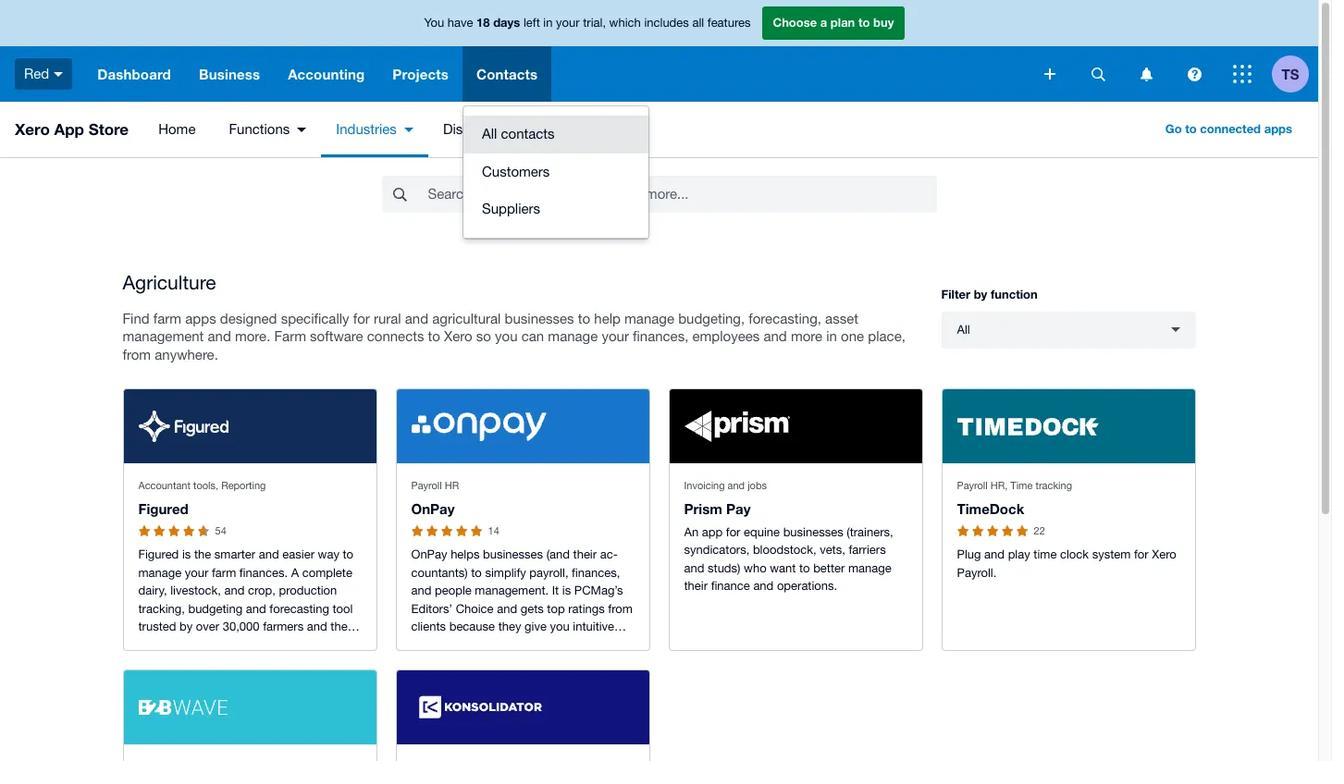 Task type: describe. For each thing, give the bounding box(es) containing it.
1 svg image from the left
[[1091, 67, 1105, 81]]

list box containing all contacts
[[464, 106, 649, 238]]

rural
[[374, 310, 401, 326]]

production
[[279, 584, 337, 598]]

discover button
[[428, 102, 529, 157]]

prism
[[684, 500, 722, 517]]

livestock,
[[170, 584, 221, 598]]

by inside figured is the smarter and easier way to manage your farm finances. a complete dairy, livestock, and crop, production tracking, budgeting and forecasting tool trusted by over 30,000 farmers and their advisors.
[[180, 620, 193, 634]]

in inside "you have 18 days left in your trial, which includes all features"
[[543, 16, 553, 30]]

pcmag's
[[574, 584, 623, 598]]

30,000
[[223, 620, 260, 634]]

can
[[522, 329, 544, 344]]

onpay helps businesses (and their ac countants) to simplify payroll, finances, and people management. it is pcmag's editors' choice and gets top ratings from clients because they give you intuitive software, hands-on support, and the very best xero and time tracking integrations.
[[411, 548, 633, 670]]

projects
[[393, 66, 449, 82]]

features
[[708, 16, 751, 30]]

timedock logo image
[[957, 418, 1099, 435]]

store
[[89, 119, 129, 139]]

anywhere.
[[155, 347, 218, 362]]

xero inside the find farm apps designed specifically for rural and agricultural businesses to help manage budgeting, forecasting, asset management and more. farm software connects to xero so you can manage your finances, employees and more in one place, from anywhere.
[[444, 329, 472, 344]]

business button
[[185, 46, 274, 102]]

app
[[54, 119, 84, 139]]

1 horizontal spatial by
[[974, 287, 987, 302]]

forecasting,
[[749, 310, 822, 326]]

to inside figured is the smarter and easier way to manage your farm finances. a complete dairy, livestock, and crop, production tracking, budgeting and forecasting tool trusted by over 30,000 farmers and their advisors.
[[343, 548, 354, 562]]

figured link
[[138, 500, 188, 517]]

banner containing ts
[[0, 0, 1318, 238]]

and down forecasting,
[[764, 329, 787, 344]]

suppliers
[[482, 201, 540, 216]]

timedock
[[957, 500, 1024, 517]]

payroll for onpay
[[411, 480, 442, 492]]

finance
[[711, 579, 750, 593]]

helps
[[451, 548, 480, 562]]

you inside the find farm apps designed specifically for rural and agricultural businesses to help manage budgeting, forecasting, asset management and more. farm software connects to xero so you can manage your finances, employees and more in one place, from anywhere.
[[495, 329, 518, 344]]

way
[[318, 548, 339, 562]]

all
[[692, 16, 704, 30]]

accounting
[[288, 66, 365, 82]]

b2b wave app logo image
[[138, 700, 227, 716]]

2 svg image from the left
[[1187, 67, 1201, 81]]

accountant
[[138, 480, 191, 492]]

easier
[[282, 548, 315, 562]]

suppliers link
[[464, 191, 649, 228]]

choice
[[456, 602, 494, 616]]

businesses for pay
[[783, 525, 843, 539]]

software,
[[411, 638, 461, 652]]

a
[[820, 15, 827, 30]]

all contacts
[[482, 126, 555, 142]]

tools,
[[193, 480, 218, 492]]

and inside plug and play time clock system for xero payroll.
[[985, 548, 1005, 562]]

farm inside the find farm apps designed specifically for rural and agricultural businesses to help manage budgeting, forecasting, asset management and more. farm software connects to xero so you can manage your finances, employees and more in one place, from anywhere.
[[153, 310, 181, 326]]

onpay app logo image
[[411, 412, 546, 441]]

countants)
[[411, 548, 618, 580]]

invoicing and jobs prism pay an app for equine businesses (trainers, syndicators, bloodstock, vets, farriers and studs) who want to better manage their finance and operations.
[[684, 480, 893, 593]]

dashboard
[[97, 66, 171, 82]]

svg image inside red popup button
[[54, 72, 63, 77]]

to down agricultural
[[428, 329, 440, 344]]

better
[[813, 561, 845, 575]]

projects button
[[379, 46, 463, 102]]

days
[[493, 15, 520, 30]]

and down the crop, on the left of page
[[246, 602, 266, 616]]

plan
[[831, 15, 855, 30]]

invoicing
[[684, 480, 725, 492]]

payroll.
[[957, 566, 997, 580]]

for inside the find farm apps designed specifically for rural and agricultural businesses to help manage budgeting, forecasting, asset management and more. farm software connects to xero so you can manage your finances, employees and more in one place, from anywhere.
[[353, 310, 370, 326]]

manage down help
[[548, 329, 598, 344]]

Search apps, industries, tasks and more... field
[[426, 177, 936, 212]]

your inside the find farm apps designed specifically for rural and agricultural businesses to help manage budgeting, forecasting, asset management and more. farm software connects to xero so you can manage your finances, employees and more in one place, from anywhere.
[[602, 329, 629, 344]]

contacts
[[501, 126, 555, 142]]

figured is the smarter and easier way to manage your farm finances. a complete dairy, livestock, and crop, production tracking, budgeting and forecasting tool trusted by over 30,000 farmers and their advisors.
[[138, 548, 354, 652]]

54
[[215, 525, 226, 536]]

manage inside invoicing and jobs prism pay an app for equine businesses (trainers, syndicators, bloodstock, vets, farriers and studs) who want to better manage their finance and operations.
[[848, 561, 892, 575]]

the inside figured is the smarter and easier way to manage your farm finances. a complete dairy, livestock, and crop, production tracking, budgeting and forecasting tool trusted by over 30,000 farmers and their advisors.
[[194, 548, 211, 562]]

manage right help
[[625, 310, 674, 326]]

operations.
[[777, 579, 837, 593]]

businesses inside onpay helps businesses (and their ac countants) to simplify payroll, finances, and people management. it is pcmag's editors' choice and gets top ratings from clients because they give you intuitive software, hands-on support, and the very best xero and time tracking integrations.
[[483, 548, 543, 562]]

their inside invoicing and jobs prism pay an app for equine businesses (trainers, syndicators, bloodstock, vets, farriers and studs) who want to better manage their finance and operations.
[[684, 579, 708, 593]]

the inside onpay helps businesses (and their ac countants) to simplify payroll, finances, and people management. it is pcmag's editors' choice and gets top ratings from clients because they give you intuitive software, hands-on support, and the very best xero and time tracking integrations.
[[591, 638, 608, 652]]

for inside plug and play time clock system for xero payroll.
[[1134, 548, 1149, 562]]

you have 18 days left in your trial, which includes all features
[[424, 15, 751, 30]]

you
[[424, 16, 444, 30]]

place,
[[868, 329, 906, 344]]

one
[[841, 329, 864, 344]]

xero inside onpay helps businesses (and their ac countants) to simplify payroll, finances, and people management. it is pcmag's editors' choice and gets top ratings from clients because they give you intuitive software, hands-on support, and the very best xero and time tracking integrations.
[[438, 656, 462, 670]]

hr
[[445, 480, 459, 492]]

business
[[199, 66, 260, 82]]

find farm apps designed specifically for rural and agricultural businesses to help manage budgeting, forecasting, asset management and more. farm software connects to xero so you can manage your finances, employees and more in one place, from anywhere.
[[123, 310, 906, 362]]

give
[[525, 620, 547, 634]]

plug and play time clock system for xero payroll.
[[957, 548, 1177, 580]]

in inside the find farm apps designed specifically for rural and agricultural businesses to help manage budgeting, forecasting, asset management and more. farm software connects to xero so you can manage your finances, employees and more in one place, from anywhere.
[[826, 329, 837, 344]]

1 horizontal spatial apps
[[1264, 121, 1293, 136]]

to inside onpay helps businesses (and their ac countants) to simplify payroll, finances, and people management. it is pcmag's editors' choice and gets top ratings from clients because they give you intuitive software, hands-on support, and the very best xero and time tracking integrations.
[[471, 566, 482, 580]]

equine
[[744, 525, 780, 539]]

employees
[[693, 329, 760, 344]]

ac
[[600, 548, 618, 562]]

studs)
[[708, 561, 741, 575]]

have
[[448, 16, 473, 30]]

to left help
[[578, 310, 590, 326]]

specifically
[[281, 310, 349, 326]]

payroll for timedock
[[957, 480, 988, 492]]

contacts button
[[463, 46, 552, 102]]

find
[[123, 310, 150, 326]]

is inside onpay helps businesses (and their ac countants) to simplify payroll, finances, and people management. it is pcmag's editors' choice and gets top ratings from clients because they give you intuitive software, hands-on support, and the very best xero and time tracking integrations.
[[562, 584, 571, 598]]

forecasting
[[270, 602, 329, 616]]

customers
[[482, 163, 550, 179]]

payroll hr onpay
[[411, 480, 459, 517]]

industries
[[336, 121, 397, 137]]

go to connected apps link
[[1154, 115, 1304, 144]]

ts button
[[1272, 46, 1318, 102]]

red button
[[0, 46, 83, 102]]

all for all contacts
[[482, 126, 497, 142]]

play
[[1008, 548, 1030, 562]]

budgeting,
[[678, 310, 745, 326]]

for inside invoicing and jobs prism pay an app for equine businesses (trainers, syndicators, bloodstock, vets, farriers and studs) who want to better manage their finance and operations.
[[726, 525, 741, 539]]

figured inside accountant tools, reporting figured
[[138, 500, 188, 517]]

an
[[684, 525, 699, 539]]

all for all
[[957, 323, 970, 337]]

is inside figured is the smarter and easier way to manage your farm finances. a complete dairy, livestock, and crop, production tracking, budgeting and forecasting tool trusted by over 30,000 farmers and their advisors.
[[182, 548, 191, 562]]

app
[[702, 525, 723, 539]]

intuitive
[[573, 620, 614, 634]]

red
[[24, 65, 49, 81]]

accounting button
[[274, 46, 379, 102]]

connected
[[1200, 121, 1261, 136]]

contacts
[[476, 66, 538, 82]]

and up 'finances.'
[[259, 548, 279, 562]]



Task type: vqa. For each thing, say whether or not it's contained in the screenshot.
right compliance
no



Task type: locate. For each thing, give the bounding box(es) containing it.
figured app logo image
[[138, 411, 229, 443]]

your up livestock,
[[185, 566, 209, 580]]

0 horizontal spatial svg image
[[1091, 67, 1105, 81]]

in
[[543, 16, 553, 30], [826, 329, 837, 344]]

and down syndicators,
[[684, 561, 704, 575]]

and
[[405, 310, 428, 326], [208, 329, 231, 344], [764, 329, 787, 344], [728, 480, 745, 492], [259, 548, 279, 562], [985, 548, 1005, 562], [684, 561, 704, 575], [753, 579, 774, 593], [224, 584, 245, 598], [411, 584, 432, 598], [246, 602, 266, 616], [497, 602, 517, 616], [307, 620, 327, 634], [567, 638, 587, 652], [466, 656, 486, 670]]

0 vertical spatial tracking
[[1036, 480, 1072, 492]]

2 figured from the top
[[138, 548, 179, 562]]

to inside invoicing and jobs prism pay an app for equine businesses (trainers, syndicators, bloodstock, vets, farriers and studs) who want to better manage their finance and operations.
[[799, 561, 810, 575]]

figured up dairy,
[[138, 548, 179, 562]]

timedock link
[[957, 500, 1024, 517]]

tracking
[[1036, 480, 1072, 492], [516, 656, 559, 670]]

prism pay logo image
[[684, 411, 790, 443]]

finances, inside onpay helps businesses (and their ac countants) to simplify payroll, finances, and people management. it is pcmag's editors' choice and gets top ratings from clients because they give you intuitive software, hands-on support, and the very best xero and time tracking integrations.
[[572, 566, 620, 580]]

ts
[[1282, 65, 1299, 82]]

2 payroll from the left
[[957, 480, 988, 492]]

gets
[[521, 602, 544, 616]]

list box
[[464, 106, 649, 238]]

management.
[[475, 584, 549, 598]]

dairy,
[[138, 584, 167, 598]]

by left over
[[180, 620, 193, 634]]

0 vertical spatial your
[[556, 16, 580, 30]]

and left more. at the left of the page
[[208, 329, 231, 344]]

and down who
[[753, 579, 774, 593]]

onpay inside payroll hr onpay
[[411, 500, 455, 517]]

1 horizontal spatial svg image
[[1187, 67, 1201, 81]]

you down top on the bottom of page
[[550, 620, 570, 634]]

and up 'editors''
[[411, 584, 432, 598]]

0 vertical spatial time
[[1034, 548, 1057, 562]]

1 horizontal spatial tracking
[[1036, 480, 1072, 492]]

their left ac
[[573, 548, 597, 562]]

their inside onpay helps businesses (and their ac countants) to simplify payroll, finances, and people management. it is pcmag's editors' choice and gets top ratings from clients because they give you intuitive software, hands-on support, and the very best xero and time tracking integrations.
[[573, 548, 597, 562]]

and down hands-
[[466, 656, 486, 670]]

group
[[464, 106, 649, 237]]

0 vertical spatial figured
[[138, 500, 188, 517]]

1 payroll from the left
[[411, 480, 442, 492]]

apps up anywhere.
[[185, 310, 216, 326]]

0 horizontal spatial by
[[180, 620, 193, 634]]

businesses for specifically
[[505, 310, 574, 326]]

0 horizontal spatial your
[[185, 566, 209, 580]]

it
[[552, 584, 559, 598]]

payroll left hr,
[[957, 480, 988, 492]]

0 vertical spatial you
[[495, 329, 518, 344]]

0 horizontal spatial in
[[543, 16, 553, 30]]

and up they
[[497, 602, 517, 616]]

0 vertical spatial finances,
[[633, 329, 689, 344]]

is
[[182, 548, 191, 562], [562, 584, 571, 598]]

2 vertical spatial for
[[1134, 548, 1149, 562]]

onpay link
[[411, 500, 455, 517]]

1 horizontal spatial the
[[591, 638, 608, 652]]

syndicators,
[[684, 543, 750, 557]]

konsolidator   financial consolidation & reporting app logo image
[[411, 692, 554, 724]]

payroll
[[411, 480, 442, 492], [957, 480, 988, 492]]

farm up the management
[[153, 310, 181, 326]]

1 vertical spatial time
[[489, 656, 513, 670]]

help
[[594, 310, 621, 326]]

0 horizontal spatial their
[[331, 620, 354, 634]]

want
[[770, 561, 796, 575]]

tracking right time on the bottom of the page
[[1036, 480, 1072, 492]]

manage up dairy,
[[138, 566, 182, 580]]

tracking inside payroll hr, time tracking timedock
[[1036, 480, 1072, 492]]

time
[[1034, 548, 1057, 562], [489, 656, 513, 670]]

1 horizontal spatial is
[[562, 584, 571, 598]]

go to connected apps
[[1166, 121, 1293, 136]]

1 vertical spatial all
[[957, 323, 970, 337]]

finances, inside the find farm apps designed specifically for rural and agricultural businesses to help manage budgeting, forecasting, asset management and more. farm software connects to xero so you can manage your finances, employees and more in one place, from anywhere.
[[633, 329, 689, 344]]

your inside figured is the smarter and easier way to manage your farm finances. a complete dairy, livestock, and crop, production tracking, budgeting and forecasting tool trusted by over 30,000 farmers and their advisors.
[[185, 566, 209, 580]]

connects
[[367, 329, 424, 344]]

xero down the software,
[[438, 656, 462, 670]]

to
[[859, 15, 870, 30], [1185, 121, 1197, 136], [578, 310, 590, 326], [428, 329, 440, 344], [343, 548, 354, 562], [799, 561, 810, 575], [471, 566, 482, 580]]

and up connects on the top
[[405, 310, 428, 326]]

0 vertical spatial their
[[573, 548, 597, 562]]

people
[[435, 584, 472, 598]]

1 figured from the top
[[138, 500, 188, 517]]

xero left app
[[15, 119, 50, 139]]

1 horizontal spatial farm
[[212, 566, 236, 580]]

payroll up onpay link
[[411, 480, 442, 492]]

filter
[[941, 287, 971, 302]]

go
[[1166, 121, 1182, 136]]

1 vertical spatial your
[[602, 329, 629, 344]]

0 horizontal spatial time
[[489, 656, 513, 670]]

1 horizontal spatial your
[[556, 16, 580, 30]]

0 vertical spatial in
[[543, 16, 553, 30]]

xero
[[15, 119, 50, 139], [444, 329, 472, 344], [1152, 548, 1177, 562], [438, 656, 462, 670]]

their down studs)
[[684, 579, 708, 593]]

prism pay link
[[684, 500, 751, 517]]

all down filter at the top
[[957, 323, 970, 337]]

and down intuitive
[[567, 638, 587, 652]]

1 vertical spatial their
[[684, 579, 708, 593]]

clock
[[1060, 548, 1089, 562]]

smarter
[[215, 548, 256, 562]]

2 vertical spatial their
[[331, 620, 354, 634]]

hands-
[[464, 638, 502, 652]]

and up budgeting
[[224, 584, 245, 598]]

manage inside figured is the smarter and easier way to manage your farm finances. a complete dairy, livestock, and crop, production tracking, budgeting and forecasting tool trusted by over 30,000 farmers and their advisors.
[[138, 566, 182, 580]]

1 vertical spatial in
[[826, 329, 837, 344]]

2 vertical spatial businesses
[[483, 548, 543, 562]]

integrations.
[[563, 656, 629, 670]]

1 horizontal spatial all
[[957, 323, 970, 337]]

vets,
[[820, 543, 845, 557]]

0 horizontal spatial the
[[194, 548, 211, 562]]

all inside all popup button
[[957, 323, 970, 337]]

0 horizontal spatial farm
[[153, 310, 181, 326]]

and left play
[[985, 548, 1005, 562]]

1 vertical spatial finances,
[[572, 566, 620, 580]]

group containing all contacts
[[464, 106, 649, 237]]

by right filter at the top
[[974, 287, 987, 302]]

0 vertical spatial is
[[182, 548, 191, 562]]

designed
[[220, 310, 277, 326]]

trusted
[[138, 620, 176, 634]]

to down helps
[[471, 566, 482, 580]]

time down 22 on the bottom of the page
[[1034, 548, 1057, 562]]

from down pcmag's
[[608, 602, 633, 616]]

0 horizontal spatial tracking
[[516, 656, 559, 670]]

your inside "you have 18 days left in your trial, which includes all features"
[[556, 16, 580, 30]]

1 vertical spatial for
[[726, 525, 741, 539]]

0 vertical spatial onpay
[[411, 500, 455, 517]]

finances.
[[239, 566, 288, 580]]

all contacts link
[[464, 116, 649, 153]]

they
[[498, 620, 521, 634]]

all
[[482, 126, 497, 142], [957, 323, 970, 337]]

you inside onpay helps businesses (and their ac countants) to simplify payroll, finances, and people management. it is pcmag's editors' choice and gets top ratings from clients because they give you intuitive software, hands-on support, and the very best xero and time tracking integrations.
[[550, 620, 570, 634]]

2 horizontal spatial their
[[684, 579, 708, 593]]

onpay inside onpay helps businesses (and their ac countants) to simplify payroll, finances, and people management. it is pcmag's editors' choice and gets top ratings from clients because they give you intuitive software, hands-on support, and the very best xero and time tracking integrations.
[[411, 548, 447, 562]]

2 horizontal spatial for
[[1134, 548, 1149, 562]]

1 horizontal spatial their
[[573, 548, 597, 562]]

payroll hr, time tracking timedock
[[957, 480, 1072, 517]]

complete
[[302, 566, 352, 580]]

software
[[310, 329, 363, 344]]

(and
[[546, 548, 570, 562]]

from inside onpay helps businesses (and their ac countants) to simplify payroll, finances, and people management. it is pcmag's editors' choice and gets top ratings from clients because they give you intuitive software, hands-on support, and the very best xero and time tracking integrations.
[[608, 602, 633, 616]]

(trainers,
[[847, 525, 893, 539]]

xero down agricultural
[[444, 329, 472, 344]]

hr,
[[991, 480, 1008, 492]]

businesses up can
[[505, 310, 574, 326]]

choose
[[773, 15, 817, 30]]

0 horizontal spatial all
[[482, 126, 497, 142]]

pay
[[726, 500, 751, 517]]

None search field
[[382, 176, 937, 213]]

farm
[[153, 310, 181, 326], [212, 566, 236, 580]]

finances, down budgeting,
[[633, 329, 689, 344]]

dashboard link
[[83, 46, 185, 102]]

1 vertical spatial you
[[550, 620, 570, 634]]

1 horizontal spatial payroll
[[957, 480, 988, 492]]

0 horizontal spatial from
[[123, 347, 151, 362]]

0 vertical spatial the
[[194, 548, 211, 562]]

0 vertical spatial businesses
[[505, 310, 574, 326]]

figured inside figured is the smarter and easier way to manage your farm finances. a complete dairy, livestock, and crop, production tracking, budgeting and forecasting tool trusted by over 30,000 farmers and their advisors.
[[138, 548, 179, 562]]

1 horizontal spatial time
[[1034, 548, 1057, 562]]

you
[[495, 329, 518, 344], [550, 620, 570, 634]]

functions button
[[214, 102, 321, 157]]

agriculture
[[123, 271, 216, 293]]

1 vertical spatial apps
[[185, 310, 216, 326]]

includes
[[644, 16, 689, 30]]

left
[[524, 16, 540, 30]]

the left smarter
[[194, 548, 211, 562]]

to left buy
[[859, 15, 870, 30]]

0 vertical spatial for
[[353, 310, 370, 326]]

from
[[123, 347, 151, 362], [608, 602, 633, 616]]

2 onpay from the top
[[411, 548, 447, 562]]

to right go
[[1185, 121, 1197, 136]]

2 horizontal spatial your
[[602, 329, 629, 344]]

from inside the find farm apps designed specifically for rural and agricultural businesses to help manage budgeting, forecasting, asset management and more. farm software connects to xero so you can manage your finances, employees and more in one place, from anywhere.
[[123, 347, 151, 362]]

apps inside the find farm apps designed specifically for rural and agricultural businesses to help manage budgeting, forecasting, asset management and more. farm software connects to xero so you can manage your finances, employees and more in one place, from anywhere.
[[185, 310, 216, 326]]

discover
[[443, 121, 497, 137]]

0 horizontal spatial finances,
[[572, 566, 620, 580]]

best
[[411, 656, 435, 670]]

for
[[353, 310, 370, 326], [726, 525, 741, 539], [1134, 548, 1149, 562]]

0 horizontal spatial apps
[[185, 310, 216, 326]]

industries button
[[321, 102, 428, 157]]

1 vertical spatial is
[[562, 584, 571, 598]]

all left contacts
[[482, 126, 497, 142]]

their inside figured is the smarter and easier way to manage your farm finances. a complete dairy, livestock, and crop, production tracking, budgeting and forecasting tool trusted by over 30,000 farmers and their advisors.
[[331, 620, 354, 634]]

0 vertical spatial apps
[[1264, 121, 1293, 136]]

xero app store
[[15, 119, 129, 139]]

1 vertical spatial from
[[608, 602, 633, 616]]

their down tool
[[331, 620, 354, 634]]

menu
[[140, 102, 529, 157]]

1 horizontal spatial in
[[826, 329, 837, 344]]

editors'
[[411, 602, 452, 616]]

0 horizontal spatial you
[[495, 329, 518, 344]]

function
[[991, 287, 1038, 302]]

1 vertical spatial the
[[591, 638, 608, 652]]

from down the management
[[123, 347, 151, 362]]

1 vertical spatial by
[[180, 620, 193, 634]]

buy
[[873, 15, 894, 30]]

0 horizontal spatial is
[[182, 548, 191, 562]]

apps
[[1264, 121, 1293, 136], [185, 310, 216, 326]]

1 vertical spatial figured
[[138, 548, 179, 562]]

1 vertical spatial farm
[[212, 566, 236, 580]]

businesses up vets,
[[783, 525, 843, 539]]

to up operations.
[[799, 561, 810, 575]]

top
[[547, 602, 565, 616]]

payroll inside payroll hr, time tracking timedock
[[957, 480, 988, 492]]

menu containing home
[[140, 102, 529, 157]]

tracking down support,
[[516, 656, 559, 670]]

in down asset
[[826, 329, 837, 344]]

svg image
[[1091, 67, 1105, 81], [1187, 67, 1201, 81]]

farm down smarter
[[212, 566, 236, 580]]

time down on
[[489, 656, 513, 670]]

2 vertical spatial your
[[185, 566, 209, 580]]

manage down 'farriers'
[[848, 561, 892, 575]]

businesses up simplify
[[483, 548, 543, 562]]

0 vertical spatial from
[[123, 347, 151, 362]]

xero right system
[[1152, 548, 1177, 562]]

svg image
[[1233, 65, 1252, 83], [1140, 67, 1152, 81], [1045, 68, 1056, 80], [54, 72, 63, 77]]

tracking inside onpay helps businesses (and their ac countants) to simplify payroll, finances, and people management. it is pcmag's editors' choice and gets top ratings from clients because they give you intuitive software, hands-on support, and the very best xero and time tracking integrations.
[[516, 656, 559, 670]]

advisors.
[[138, 638, 187, 652]]

businesses inside invoicing and jobs prism pay an app for equine businesses (trainers, syndicators, bloodstock, vets, farriers and studs) who want to better manage their finance and operations.
[[783, 525, 843, 539]]

for right app
[[726, 525, 741, 539]]

0 horizontal spatial for
[[353, 310, 370, 326]]

the up integrations.
[[591, 638, 608, 652]]

banner
[[0, 0, 1318, 238]]

in right the left on the top left of the page
[[543, 16, 553, 30]]

your left trial,
[[556, 16, 580, 30]]

payroll,
[[530, 566, 569, 580]]

simplify
[[485, 566, 526, 580]]

who
[[744, 561, 767, 575]]

is up livestock,
[[182, 548, 191, 562]]

which
[[609, 16, 641, 30]]

0 vertical spatial all
[[482, 126, 497, 142]]

because
[[449, 620, 495, 634]]

1 onpay from the top
[[411, 500, 455, 517]]

1 vertical spatial onpay
[[411, 548, 447, 562]]

manage
[[625, 310, 674, 326], [548, 329, 598, 344], [848, 561, 892, 575], [138, 566, 182, 580]]

businesses inside the find farm apps designed specifically for rural and agricultural businesses to help manage budgeting, forecasting, asset management and more. farm software connects to xero so you can manage your finances, employees and more in one place, from anywhere.
[[505, 310, 574, 326]]

1 horizontal spatial you
[[550, 620, 570, 634]]

you right 'so'
[[495, 329, 518, 344]]

apps right connected
[[1264, 121, 1293, 136]]

finances, up pcmag's
[[572, 566, 620, 580]]

1 horizontal spatial from
[[608, 602, 633, 616]]

by
[[974, 287, 987, 302], [180, 620, 193, 634]]

more.
[[235, 329, 270, 344]]

1 horizontal spatial finances,
[[633, 329, 689, 344]]

0 vertical spatial by
[[974, 287, 987, 302]]

your down help
[[602, 329, 629, 344]]

figured
[[138, 500, 188, 517], [138, 548, 179, 562]]

tracking,
[[138, 602, 185, 616]]

figured down accountant
[[138, 500, 188, 517]]

18
[[477, 15, 490, 30]]

their
[[573, 548, 597, 562], [684, 579, 708, 593], [331, 620, 354, 634]]

all inside group
[[482, 126, 497, 142]]

1 vertical spatial businesses
[[783, 525, 843, 539]]

accountant tools, reporting figured
[[138, 480, 266, 517]]

agricultural
[[432, 310, 501, 326]]

onpay left helps
[[411, 548, 447, 562]]

1 horizontal spatial for
[[726, 525, 741, 539]]

payroll inside payroll hr onpay
[[411, 480, 442, 492]]

and down forecasting
[[307, 620, 327, 634]]

xero inside plug and play time clock system for xero payroll.
[[1152, 548, 1177, 562]]

time inside onpay helps businesses (and their ac countants) to simplify payroll, finances, and people management. it is pcmag's editors' choice and gets top ratings from clients because they give you intuitive software, hands-on support, and the very best xero and time tracking integrations.
[[489, 656, 513, 670]]

to right way
[[343, 548, 354, 562]]

farm inside figured is the smarter and easier way to manage your farm finances. a complete dairy, livestock, and crop, production tracking, budgeting and forecasting tool trusted by over 30,000 farmers and their advisors.
[[212, 566, 236, 580]]

asset
[[825, 310, 859, 326]]

time inside plug and play time clock system for xero payroll.
[[1034, 548, 1057, 562]]

for right system
[[1134, 548, 1149, 562]]

for left rural
[[353, 310, 370, 326]]

1 vertical spatial tracking
[[516, 656, 559, 670]]

0 vertical spatial farm
[[153, 310, 181, 326]]

budgeting
[[188, 602, 243, 616]]

0 horizontal spatial payroll
[[411, 480, 442, 492]]

onpay down 'hr'
[[411, 500, 455, 517]]

finances,
[[633, 329, 689, 344], [572, 566, 620, 580]]

and left jobs
[[728, 480, 745, 492]]

is right it
[[562, 584, 571, 598]]



